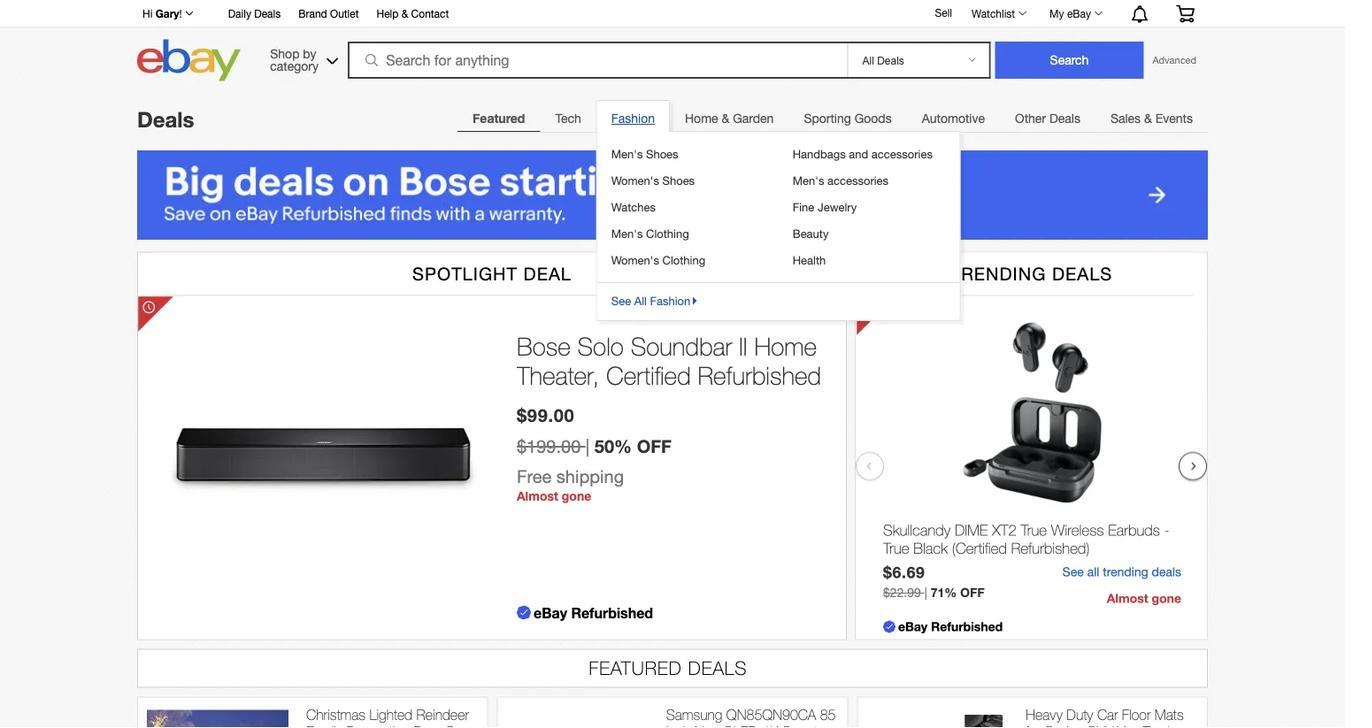Task type: locate. For each thing, give the bounding box(es) containing it.
shop
[[270, 46, 300, 61]]

gary
[[156, 7, 179, 19]]

duty
[[1067, 707, 1094, 724]]

sales & events
[[1111, 111, 1193, 126]]

solo
[[578, 331, 624, 361]]

other deals
[[1015, 111, 1081, 126]]

deal
[[524, 263, 572, 284]]

1 horizontal spatial off
[[961, 586, 985, 600]]

xt2
[[992, 521, 1017, 539]]

almost down free
[[517, 489, 558, 504]]

home up men's shoes link
[[685, 111, 718, 126]]

1 horizontal spatial see
[[1063, 565, 1084, 579]]

featured left tech
[[473, 111, 525, 126]]

deals
[[254, 7, 281, 19], [137, 107, 194, 132], [1050, 111, 1081, 126], [1053, 263, 1113, 284], [688, 657, 748, 679]]

refurbished up featured deals
[[571, 604, 653, 621]]

71%
[[931, 586, 957, 600]]

0 vertical spatial clothing
[[646, 227, 689, 240]]

1 horizontal spatial featured
[[589, 657, 682, 679]]

0 vertical spatial featured
[[473, 111, 525, 126]]

sales & events link
[[1096, 101, 1208, 136]]

1 vertical spatial |
[[925, 586, 928, 600]]

gone down the shipping
[[562, 489, 592, 504]]

0 horizontal spatial featured
[[473, 111, 525, 126]]

1 vertical spatial featured
[[589, 657, 682, 679]]

see left the "all"
[[611, 294, 631, 308]]

1 vertical spatial shoes
[[663, 174, 695, 187]]

(certified
[[952, 539, 1007, 557]]

1 horizontal spatial true
[[1021, 521, 1047, 539]]

shoes down men's shoes link
[[663, 174, 695, 187]]

deals for other deals
[[1050, 111, 1081, 126]]

1 horizontal spatial ebay refurbished
[[899, 620, 1003, 634]]

men's shoes link
[[611, 141, 766, 167]]

| left 50%
[[586, 436, 590, 457]]

|
[[586, 436, 590, 457], [925, 586, 928, 600]]

0 vertical spatial accessories
[[872, 147, 933, 161]]

1 horizontal spatial gone
[[1152, 591, 1182, 606]]

off right 71%
[[961, 586, 985, 600]]

home right ii
[[755, 331, 817, 361]]

brand outlet link
[[299, 4, 359, 24]]

0 horizontal spatial home
[[685, 111, 718, 126]]

1 horizontal spatial ebay
[[899, 620, 928, 634]]

see inside fashion "menu"
[[611, 294, 631, 308]]

fashion up the men's shoes
[[611, 111, 655, 126]]

outlet
[[330, 7, 359, 19]]

| inside $199.00 | 50% off
[[586, 436, 590, 457]]

shop by category banner
[[133, 0, 1208, 86]]

2 women's from the top
[[611, 253, 659, 267]]

0 horizontal spatial almost
[[517, 489, 558, 504]]

clothing for women's clothing
[[663, 253, 706, 267]]

1 vertical spatial men's
[[793, 174, 825, 187]]

&
[[402, 7, 408, 19], [722, 111, 730, 126], [1145, 111, 1152, 126]]

4k
[[762, 724, 779, 729]]

deals inside the account navigation
[[254, 7, 281, 19]]

men's inside men's shoes link
[[611, 147, 643, 161]]

& inside the account navigation
[[402, 7, 408, 19]]

featured inside 'link'
[[473, 111, 525, 126]]

heavy duty car floor mats for sedan suv van truc
[[1026, 707, 1184, 729]]

see for see all fashion
[[611, 294, 631, 308]]

2 horizontal spatial &
[[1145, 111, 1152, 126]]

0 horizontal spatial &
[[402, 7, 408, 19]]

men's inside men's accessories link
[[793, 174, 825, 187]]

goods
[[855, 111, 892, 126]]

contact
[[411, 7, 449, 19]]

featured for featured
[[473, 111, 525, 126]]

spotlight
[[413, 263, 518, 284]]

see left all
[[1063, 565, 1084, 579]]

true up refurbished)
[[1021, 521, 1047, 539]]

0 vertical spatial men's
[[611, 147, 643, 161]]

almost inside free shipping almost gone
[[517, 489, 558, 504]]

men's for men's shoes
[[611, 147, 643, 161]]

& right sales
[[1145, 111, 1152, 126]]

trending deals
[[950, 263, 1113, 284]]

home & garden
[[685, 111, 774, 126]]

deals for daily deals
[[254, 7, 281, 19]]

deals for featured deals
[[688, 657, 748, 679]]

1 vertical spatial home
[[755, 331, 817, 361]]

shoes
[[646, 147, 679, 161], [663, 174, 695, 187]]

deals inside menu bar
[[1050, 111, 1081, 126]]

theater,
[[517, 361, 600, 390]]

christmas lighted reindeer family decoration deer se link
[[306, 707, 479, 729]]

$199.00
[[517, 436, 581, 457]]

gone down deals
[[1152, 591, 1182, 606]]

almost down 'trending'
[[1107, 591, 1149, 606]]

tab list containing featured
[[458, 100, 1208, 321]]

1 vertical spatial almost
[[1107, 591, 1149, 606]]

$199.00 | 50% off
[[517, 436, 672, 457]]

automotive link
[[907, 101, 1000, 136]]

& for home
[[722, 111, 730, 126]]

| for skullcandy
[[925, 586, 928, 600]]

accessories up men's accessories link
[[872, 147, 933, 161]]

0 horizontal spatial gone
[[562, 489, 592, 504]]

women's for women's shoes
[[611, 174, 659, 187]]

0 horizontal spatial true
[[883, 539, 910, 557]]

1 vertical spatial fashion
[[650, 294, 691, 308]]

deer
[[414, 724, 442, 729]]

0 vertical spatial see
[[611, 294, 631, 308]]

0 vertical spatial off
[[637, 436, 672, 457]]

fine
[[793, 200, 815, 214]]

all
[[1088, 565, 1100, 579]]

women's inside 'women's clothing' link
[[611, 253, 659, 267]]

see
[[611, 294, 631, 308], [1063, 565, 1084, 579]]

category
[[270, 58, 319, 73]]

handbags
[[793, 147, 846, 161]]

refurbished down ii
[[698, 361, 822, 390]]

menu bar
[[458, 100, 1208, 321]]

free
[[517, 466, 552, 487]]

& for help
[[402, 7, 408, 19]]

1 horizontal spatial home
[[755, 331, 817, 361]]

| left 71%
[[925, 586, 928, 600]]

2 vertical spatial men's
[[611, 227, 643, 240]]

family
[[306, 724, 343, 729]]

0 horizontal spatial |
[[586, 436, 590, 457]]

off right 50%
[[637, 436, 672, 457]]

women's
[[611, 174, 659, 187], [611, 253, 659, 267]]

gone
[[562, 489, 592, 504], [1152, 591, 1182, 606]]

1 vertical spatial gone
[[1152, 591, 1182, 606]]

see all fashion link
[[597, 282, 960, 314]]

men's for men's accessories
[[793, 174, 825, 187]]

0 vertical spatial fashion
[[611, 111, 655, 126]]

& inside "link"
[[722, 111, 730, 126]]

0 vertical spatial |
[[586, 436, 590, 457]]

automotive
[[922, 111, 985, 126]]

1 horizontal spatial &
[[722, 111, 730, 126]]

$22.99
[[883, 586, 921, 600]]

skullcandy dime xt2 true wireless earbuds - true black (certified refurbished)
[[883, 521, 1170, 557]]

almost gone
[[1107, 591, 1182, 606]]

shoes up women's shoes
[[646, 147, 679, 161]]

tab list
[[458, 100, 1208, 321]]

men's down watches
[[611, 227, 643, 240]]

see for see all trending deals
[[1063, 565, 1084, 579]]

advanced link
[[1144, 42, 1206, 78]]

accessories down "and"
[[828, 174, 889, 187]]

1 vertical spatial off
[[961, 586, 985, 600]]

men's up fine
[[793, 174, 825, 187]]

women's inside women's shoes link
[[611, 174, 659, 187]]

bose solo soundbar ii home theater, certified refurbished
[[517, 331, 822, 390]]

fashion
[[611, 111, 655, 126], [650, 294, 691, 308]]

1 horizontal spatial refurbished
[[698, 361, 822, 390]]

women's down men's clothing
[[611, 253, 659, 267]]

0 vertical spatial almost
[[517, 489, 558, 504]]

& left garden
[[722, 111, 730, 126]]

featured link
[[458, 101, 540, 136]]

clothing down men's clothing link
[[663, 253, 706, 267]]

fashion right the "all"
[[650, 294, 691, 308]]

1 horizontal spatial |
[[925, 586, 928, 600]]

Search for anything text field
[[351, 43, 844, 77]]

0 vertical spatial true
[[1021, 521, 1047, 539]]

gone inside free shipping almost gone
[[562, 489, 592, 504]]

0 vertical spatial women's
[[611, 174, 659, 187]]

smart
[[783, 724, 818, 729]]

1 vertical spatial clothing
[[663, 253, 706, 267]]

men's inside men's clothing link
[[611, 227, 643, 240]]

women's up watches
[[611, 174, 659, 187]]

1 vertical spatial accessories
[[828, 174, 889, 187]]

1 women's from the top
[[611, 174, 659, 187]]

0 horizontal spatial see
[[611, 294, 631, 308]]

0 vertical spatial gone
[[562, 489, 592, 504]]

trending
[[1103, 565, 1149, 579]]

certified
[[606, 361, 691, 390]]

fashion link
[[597, 102, 669, 136]]

true
[[1021, 521, 1047, 539], [883, 539, 910, 557]]

true up "$6.69"
[[883, 539, 910, 557]]

0 horizontal spatial off
[[637, 436, 672, 457]]

men's down fashion link
[[611, 147, 643, 161]]

men's
[[611, 147, 643, 161], [793, 174, 825, 187], [611, 227, 643, 240]]

events
[[1156, 111, 1193, 126]]

shop by category
[[270, 46, 319, 73]]

clothing up women's clothing
[[646, 227, 689, 240]]

& right help
[[402, 7, 408, 19]]

heavy duty car floor mats for sedan suv van truc link
[[1026, 707, 1199, 729]]

my ebay link
[[1040, 3, 1111, 24]]

1 vertical spatial women's
[[611, 253, 659, 267]]

None submit
[[995, 42, 1144, 79]]

women's clothing
[[611, 253, 706, 267]]

1 vertical spatial see
[[1063, 565, 1084, 579]]

0 vertical spatial shoes
[[646, 147, 679, 161]]

clothing
[[646, 227, 689, 240], [663, 253, 706, 267]]

car
[[1098, 707, 1118, 724]]

0 horizontal spatial ebay
[[534, 604, 567, 621]]

watches link
[[611, 194, 766, 220]]

refurbished)
[[1011, 539, 1090, 557]]

christmas
[[306, 707, 366, 724]]

-
[[1165, 521, 1170, 539]]

floor
[[1122, 707, 1151, 724]]

off for true
[[961, 586, 985, 600]]

& for sales
[[1145, 111, 1152, 126]]

refurbished down 71%
[[931, 620, 1003, 634]]

2 horizontal spatial ebay
[[1068, 7, 1092, 19]]

0 vertical spatial home
[[685, 111, 718, 126]]

featured up inch
[[589, 657, 682, 679]]



Task type: vqa. For each thing, say whether or not it's contained in the screenshot.
308872-
no



Task type: describe. For each thing, give the bounding box(es) containing it.
samsung qn85qn90ca 85 inch neo qled 4k smart t link
[[666, 707, 839, 729]]

0 horizontal spatial refurbished
[[571, 604, 653, 621]]

trending
[[950, 263, 1047, 284]]

hi gary !
[[143, 7, 182, 19]]

home & garden link
[[670, 101, 789, 136]]

men's for men's clothing
[[611, 227, 643, 240]]

watches
[[611, 200, 656, 214]]

women's shoes
[[611, 174, 695, 187]]

samsung
[[666, 707, 723, 724]]

earbuds
[[1109, 521, 1160, 539]]

advanced
[[1153, 54, 1197, 66]]

deals for trending deals
[[1053, 263, 1113, 284]]

mats
[[1155, 707, 1184, 724]]

brand outlet
[[299, 7, 359, 19]]

women's clothing link
[[611, 247, 766, 274]]

deals
[[1152, 565, 1182, 579]]

jewelry
[[818, 200, 857, 214]]

refurbished inside bose solo soundbar ii home theater, certified refurbished
[[698, 361, 822, 390]]

soundbar
[[631, 331, 732, 361]]

hi
[[143, 7, 153, 19]]

men's clothing link
[[611, 220, 766, 247]]

my
[[1050, 7, 1065, 19]]

help & contact link
[[377, 4, 449, 24]]

ebay inside the account navigation
[[1068, 7, 1092, 19]]

decoration
[[347, 724, 410, 729]]

sedan
[[1045, 724, 1084, 729]]

spotlight deal
[[413, 263, 572, 284]]

beauty link
[[792, 220, 947, 247]]

bose
[[517, 331, 571, 361]]

garden
[[733, 111, 774, 126]]

see all fashion
[[611, 294, 691, 308]]

wireless
[[1052, 521, 1104, 539]]

lighted
[[370, 707, 413, 724]]

deals caret image
[[691, 294, 700, 308]]

1 vertical spatial true
[[883, 539, 910, 557]]

tech link
[[540, 101, 596, 136]]

home inside "link"
[[685, 111, 718, 126]]

ii
[[739, 331, 748, 361]]

clothing for men's clothing
[[646, 227, 689, 240]]

featured for featured deals
[[589, 657, 682, 679]]

other
[[1015, 111, 1046, 126]]

sell link
[[927, 6, 960, 19]]

fashion menu
[[596, 100, 961, 321]]

sporting goods link
[[789, 101, 907, 136]]

health
[[793, 253, 826, 267]]

men's clothing
[[611, 227, 689, 240]]

daily deals
[[228, 7, 281, 19]]

sporting
[[804, 111, 851, 126]]

fine jewelry link
[[792, 194, 947, 220]]

off for refurbished
[[637, 436, 672, 457]]

50%
[[595, 436, 632, 457]]

tech
[[555, 111, 581, 126]]

free shipping almost gone
[[517, 466, 624, 504]]

van
[[1118, 724, 1140, 729]]

men's accessories link
[[792, 167, 947, 194]]

account navigation
[[133, 0, 1208, 27]]

$22.99 | 71% off
[[883, 586, 985, 600]]

handbags and accessories
[[793, 147, 933, 161]]

neo
[[695, 724, 719, 729]]

your shopping cart image
[[1176, 5, 1196, 22]]

daily
[[228, 7, 251, 19]]

men's shoes
[[611, 147, 679, 161]]

handbags and accessories link
[[792, 141, 947, 167]]

see all trending deals
[[1063, 565, 1182, 579]]

qled
[[723, 724, 758, 729]]

skullcandy dime xt2 true wireless earbuds - true black (certified refurbished) link
[[883, 521, 1182, 561]]

samsung qn85qn90ca 85 inch neo qled 4k smart t
[[666, 707, 837, 729]]

brand
[[299, 7, 327, 19]]

sporting goods
[[804, 111, 892, 126]]

home inside bose solo soundbar ii home theater, certified refurbished
[[755, 331, 817, 361]]

none submit inside the shop by category banner
[[995, 42, 1144, 79]]

see all trending deals link
[[1063, 565, 1182, 580]]

daily deals link
[[228, 4, 281, 24]]

| for bose
[[586, 436, 590, 457]]

health link
[[792, 247, 947, 274]]

1 horizontal spatial almost
[[1107, 591, 1149, 606]]

shoes for men's shoes
[[646, 147, 679, 161]]

shoes for women's shoes
[[663, 174, 695, 187]]

dime
[[955, 521, 988, 539]]

featured deals
[[589, 657, 748, 679]]

watchlist link
[[962, 3, 1035, 24]]

watchlist
[[972, 7, 1015, 19]]

beauty
[[793, 227, 829, 240]]

0 horizontal spatial ebay refurbished
[[534, 604, 653, 621]]

$6.69
[[883, 563, 926, 582]]

!
[[179, 7, 182, 19]]

women's shoes link
[[611, 167, 766, 194]]

help & contact
[[377, 7, 449, 19]]

$99.00
[[517, 405, 575, 426]]

big deals on bose starting at $79 save on ebay refurished finds with a warranty. image
[[137, 150, 1208, 240]]

all
[[634, 294, 647, 308]]

my ebay
[[1050, 7, 1092, 19]]

menu bar containing featured
[[458, 100, 1208, 321]]

women's for women's clothing
[[611, 253, 659, 267]]

by
[[303, 46, 317, 61]]

men's accessories
[[793, 174, 889, 187]]

2 horizontal spatial refurbished
[[931, 620, 1003, 634]]



